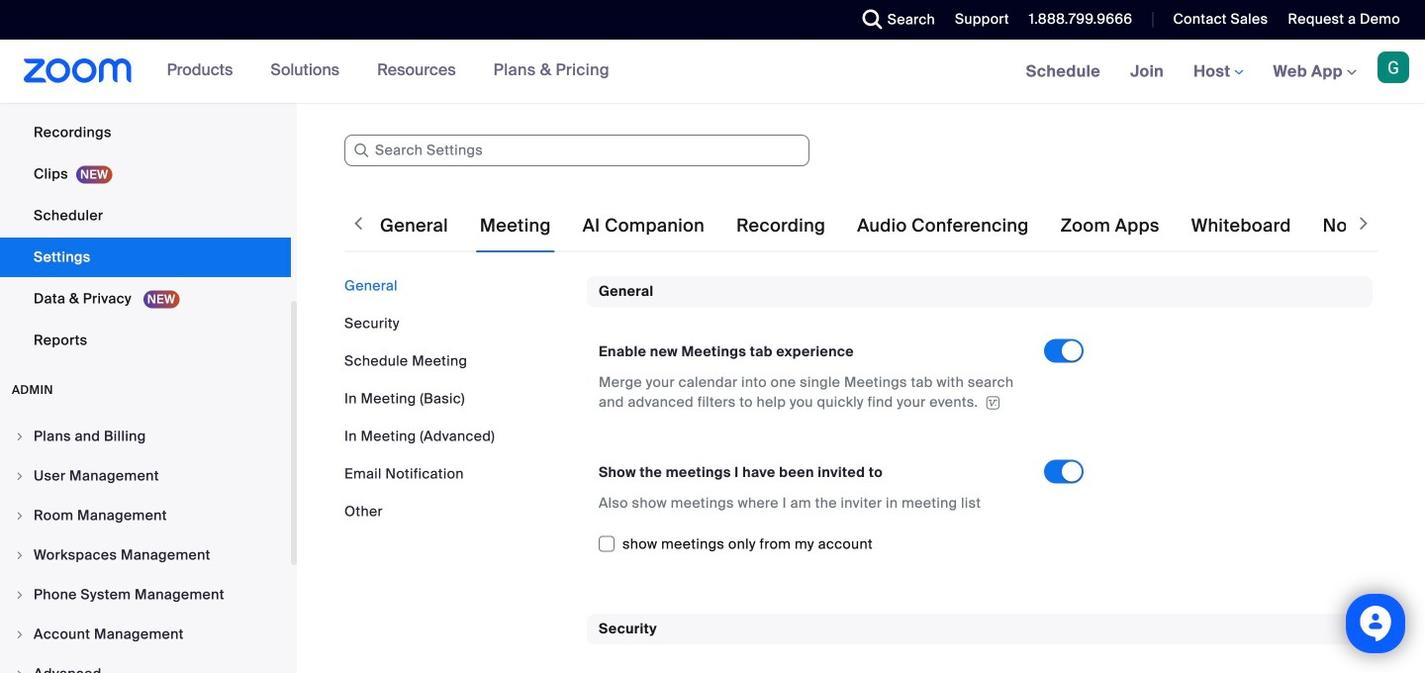 Task type: describe. For each thing, give the bounding box(es) containing it.
profile picture image
[[1378, 51, 1410, 83]]

security element
[[587, 614, 1373, 673]]

right image for 5th menu item from the top of the the admin menu menu
[[14, 589, 26, 601]]

right image for seventh menu item from the top of the the admin menu menu
[[14, 668, 26, 673]]

general element
[[587, 276, 1373, 582]]

right image for 7th menu item from the bottom of the the admin menu menu
[[14, 431, 26, 443]]

1 menu item from the top
[[0, 418, 291, 455]]

side navigation navigation
[[0, 0, 297, 673]]

right image for 6th menu item from the bottom
[[14, 470, 26, 482]]

3 menu item from the top
[[0, 497, 291, 535]]

product information navigation
[[152, 40, 625, 103]]

tabs of my account settings page tab list
[[376, 198, 1426, 253]]

7 menu item from the top
[[0, 655, 291, 673]]

5 menu item from the top
[[0, 576, 291, 614]]

6 menu item from the top
[[0, 616, 291, 653]]

scroll right image
[[1354, 214, 1374, 234]]



Task type: locate. For each thing, give the bounding box(es) containing it.
Search Settings text field
[[345, 135, 810, 166]]

1 right image from the top
[[14, 470, 26, 482]]

2 menu item from the top
[[0, 457, 291, 495]]

banner
[[0, 40, 1426, 104]]

1 vertical spatial right image
[[14, 510, 26, 522]]

menu item
[[0, 418, 291, 455], [0, 457, 291, 495], [0, 497, 291, 535], [0, 537, 291, 574], [0, 576, 291, 614], [0, 616, 291, 653], [0, 655, 291, 673]]

1 right image from the top
[[14, 431, 26, 443]]

2 vertical spatial right image
[[14, 549, 26, 561]]

2 right image from the top
[[14, 589, 26, 601]]

0 vertical spatial right image
[[14, 431, 26, 443]]

zoom logo image
[[24, 58, 132, 83]]

3 right image from the top
[[14, 629, 26, 641]]

scroll left image
[[349, 214, 368, 234]]

4 right image from the top
[[14, 668, 26, 673]]

right image for second menu item from the bottom of the the admin menu menu
[[14, 629, 26, 641]]

meetings navigation
[[1012, 40, 1426, 104]]

right image
[[14, 470, 26, 482], [14, 589, 26, 601], [14, 629, 26, 641], [14, 668, 26, 673]]

right image for 4th menu item from the bottom of the the admin menu menu
[[14, 549, 26, 561]]

2 right image from the top
[[14, 510, 26, 522]]

admin menu menu
[[0, 418, 291, 673]]

right image for third menu item
[[14, 510, 26, 522]]

right image
[[14, 431, 26, 443], [14, 510, 26, 522], [14, 549, 26, 561]]

menu bar
[[345, 276, 572, 522]]

3 right image from the top
[[14, 549, 26, 561]]

4 menu item from the top
[[0, 537, 291, 574]]

personal menu menu
[[0, 0, 291, 362]]



Task type: vqa. For each thing, say whether or not it's contained in the screenshot.
menu item
yes



